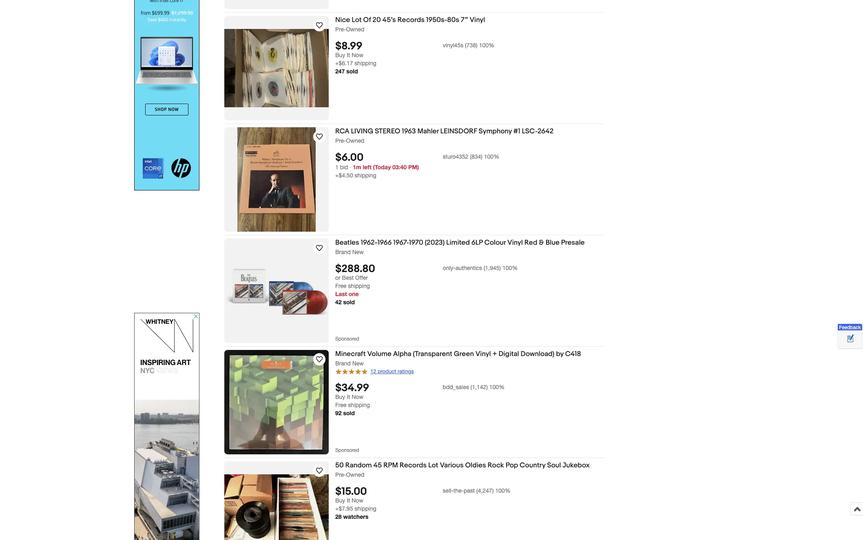 Task type: vqa. For each thing, say whether or not it's contained in the screenshot.
the '20% off with coupon. Max $100 off List price: $549.99 48% off'
no



Task type: locate. For each thing, give the bounding box(es) containing it.
0 vertical spatial buy
[[335, 52, 345, 58]]

brand down beatles
[[335, 249, 351, 255]]

0 vertical spatial owned
[[346, 26, 364, 33]]

beatles 1962–1966 1967-1970 (2023) limited 6lp colour vinyl red & blue presale image
[[224, 261, 329, 321]]

shipping down left
[[355, 172, 376, 179]]

100% right (738)
[[479, 42, 494, 49]]

(today
[[373, 164, 391, 171]]

free inside only-authentics (1,945) 100% or best offer free shipping last one 42 sold
[[335, 283, 347, 289]]

100% right (1,142)
[[489, 384, 505, 390]]

watch minecraft volume alpha (transparent green vinyl + digital download) by c418 image
[[315, 355, 324, 364]]

pre- down rca
[[335, 137, 346, 144]]

1 vertical spatial records
[[400, 461, 427, 470]]

bid
[[340, 164, 348, 171]]

2 free from the top
[[335, 402, 347, 408]]

50 random 45 rpm records lot various oldies rock pop country soul jukebox heading
[[335, 461, 590, 470]]

it for $34.99
[[347, 394, 350, 400]]

1
[[335, 164, 339, 171]]

now up "+$6.17" on the top left
[[352, 52, 363, 58]]

(transparent
[[413, 350, 452, 358]]

shipping up watchers
[[355, 506, 376, 512]]

it down 12 product ratings link at the left bottom of the page
[[347, 394, 350, 400]]

new down minecraft
[[352, 360, 364, 367]]

nice lot of 20 45's records 1950s-80s 7" vinyl heading
[[335, 16, 485, 24]]

lot left 'various'
[[428, 461, 438, 470]]

red
[[525, 239, 538, 247]]

0 vertical spatial pre-
[[335, 26, 346, 33]]

pre-
[[335, 26, 346, 33], [335, 137, 346, 144], [335, 472, 346, 478]]

100% right (4,247)
[[495, 488, 511, 494]]

1 now from the top
[[352, 52, 363, 58]]

2 new from the top
[[352, 360, 364, 367]]

pre- down "nice"
[[335, 26, 346, 33]]

presale
[[561, 239, 585, 247]]

shipping inside the vinyl45s (738) 100% buy it now +$6.17 shipping 247 sold
[[355, 60, 376, 67]]

vinyl inside beatles 1962–1966 1967-1970 (2023) limited 6lp colour vinyl red & blue presale brand new
[[508, 239, 523, 247]]

the-
[[454, 488, 464, 494]]

vinyl left red
[[508, 239, 523, 247]]

shipping down offer at bottom left
[[348, 283, 370, 289]]

now for $8.99
[[352, 52, 363, 58]]

records
[[398, 16, 425, 24], [400, 461, 427, 470]]

beatles
[[335, 239, 359, 247]]

now down 12 product ratings link at the left bottom of the page
[[352, 394, 363, 400]]

nice lot of 20 45's records 1950s-80s 7" vinyl link
[[335, 16, 604, 26]]

3 buy from the top
[[335, 497, 345, 504]]

rca
[[335, 127, 349, 135]]

taylor swift - speak now (taylor's version) (vinyl) (3lp) image
[[224, 0, 329, 9]]

now inside sell-the-past (4,247) 100% buy it now +$7.95 shipping 28 watchers
[[352, 497, 363, 504]]

rca living stereo 1963 mahler leinsdorf symphony #1  lsc-2642 image
[[237, 127, 316, 232]]

minecraft volume alpha (transparent green vinyl + digital download) by c418 brand new
[[335, 350, 581, 367]]

of
[[363, 16, 371, 24]]

by
[[556, 350, 564, 358]]

sold inside the vinyl45s (738) 100% buy it now +$6.17 shipping 247 sold
[[346, 68, 358, 75]]

(2023)
[[425, 239, 445, 247]]

1 vertical spatial advertisement region
[[134, 313, 199, 540]]

1 vertical spatial free
[[335, 402, 347, 408]]

2 owned from the top
[[346, 137, 364, 144]]

1 advertisement region from the top
[[134, 0, 199, 190]]

owned down 'of' at the left of the page
[[346, 26, 364, 33]]

0 horizontal spatial lot
[[352, 16, 362, 24]]

(834)
[[470, 153, 483, 160]]

shipping inside sell-the-past (4,247) 100% buy it now +$7.95 shipping 28 watchers
[[355, 506, 376, 512]]

lot left 'of' at the left of the page
[[352, 16, 362, 24]]

0 vertical spatial vinyl
[[470, 16, 485, 24]]

1 pre- from the top
[[335, 26, 346, 33]]

stereo
[[375, 127, 400, 135]]

watch nice lot of 20 45's records 1950s-80s 7" vinyl image
[[315, 20, 324, 30]]

it inside bdd_sales (1,142) 100% buy it now free shipping 92 sold
[[347, 394, 350, 400]]

buy up +$7.95
[[335, 497, 345, 504]]

various
[[440, 461, 464, 470]]

sold right 92 at the left bottom of the page
[[343, 409, 355, 416]]

vinyl
[[470, 16, 485, 24], [508, 239, 523, 247], [476, 350, 491, 358]]

lot inside 50 random 45 rpm records lot various oldies rock pop country soul jukebox pre-owned
[[428, 461, 438, 470]]

1 vertical spatial vinyl
[[508, 239, 523, 247]]

sold down one
[[343, 299, 355, 306]]

rpm
[[384, 461, 398, 470]]

owned inside the rca living stereo 1963 mahler leinsdorf symphony #1  lsc-2642 pre-owned
[[346, 137, 364, 144]]

0 vertical spatial sold
[[346, 68, 358, 75]]

one
[[349, 291, 359, 297]]

·
[[350, 164, 351, 171]]

1 brand from the top
[[335, 249, 351, 255]]

owned down random
[[346, 472, 364, 478]]

1 vertical spatial lot
[[428, 461, 438, 470]]

2 vertical spatial sold
[[343, 409, 355, 416]]

buy
[[335, 52, 345, 58], [335, 394, 345, 400], [335, 497, 345, 504]]

1 it from the top
[[347, 52, 350, 58]]

buy inside sell-the-past (4,247) 100% buy it now +$7.95 shipping 28 watchers
[[335, 497, 345, 504]]

volume
[[367, 350, 392, 358]]

pre- inside the rca living stereo 1963 mahler leinsdorf symphony #1  lsc-2642 pre-owned
[[335, 137, 346, 144]]

pre- inside nice lot of 20 45's records 1950s-80s 7" vinyl pre-owned
[[335, 26, 346, 33]]

(1,142)
[[471, 384, 488, 390]]

brand down minecraft
[[335, 360, 351, 367]]

1 vertical spatial sold
[[343, 299, 355, 306]]

bdd_sales
[[443, 384, 469, 390]]

buy up "+$6.17" on the top left
[[335, 52, 345, 58]]

+$6.17
[[335, 60, 353, 67]]

buy up 92 at the left bottom of the page
[[335, 394, 345, 400]]

sell-the-past (4,247) 100% buy it now +$7.95 shipping 28 watchers
[[335, 488, 511, 520]]

2 vertical spatial pre-
[[335, 472, 346, 478]]

3 owned from the top
[[346, 472, 364, 478]]

records right "rpm"
[[400, 461, 427, 470]]

owned
[[346, 26, 364, 33], [346, 137, 364, 144], [346, 472, 364, 478]]

3 pre- from the top
[[335, 472, 346, 478]]

sold down "+$6.17" on the top left
[[346, 68, 358, 75]]

records right 45's at top
[[398, 16, 425, 24]]

sold
[[346, 68, 358, 75], [343, 299, 355, 306], [343, 409, 355, 416]]

brand
[[335, 249, 351, 255], [335, 360, 351, 367]]

now
[[352, 52, 363, 58], [352, 394, 363, 400], [352, 497, 363, 504]]

0 vertical spatial now
[[352, 52, 363, 58]]

sold inside bdd_sales (1,142) 100% buy it now free shipping 92 sold
[[343, 409, 355, 416]]

best
[[342, 275, 354, 281]]

symphony
[[479, 127, 512, 135]]

free up 92 at the left bottom of the page
[[335, 402, 347, 408]]

2 advertisement region from the top
[[134, 313, 199, 540]]

new down beatles
[[352, 249, 364, 255]]

owned down living on the top left of the page
[[346, 137, 364, 144]]

12 product ratings
[[370, 368, 414, 374]]

1 free from the top
[[335, 283, 347, 289]]

now for $34.99
[[352, 394, 363, 400]]

it inside the vinyl45s (738) 100% buy it now +$6.17 shipping 247 sold
[[347, 52, 350, 58]]

vinyl right the 7"
[[470, 16, 485, 24]]

green
[[454, 350, 474, 358]]

now inside bdd_sales (1,142) 100% buy it now free shipping 92 sold
[[352, 394, 363, 400]]

1 vertical spatial it
[[347, 394, 350, 400]]

1 vertical spatial now
[[352, 394, 363, 400]]

shipping right "+$6.17" on the top left
[[355, 60, 376, 67]]

2 it from the top
[[347, 394, 350, 400]]

3 it from the top
[[347, 497, 350, 504]]

now inside the vinyl45s (738) 100% buy it now +$6.17 shipping 247 sold
[[352, 52, 363, 58]]

buy inside bdd_sales (1,142) 100% buy it now free shipping 92 sold
[[335, 394, 345, 400]]

it
[[347, 52, 350, 58], [347, 394, 350, 400], [347, 497, 350, 504]]

1 owned from the top
[[346, 26, 364, 33]]

it up +$7.95
[[347, 497, 350, 504]]

2 buy from the top
[[335, 394, 345, 400]]

watchers
[[343, 513, 368, 520]]

rock
[[488, 461, 504, 470]]

pre- for $8.99
[[335, 26, 346, 33]]

0 vertical spatial records
[[398, 16, 425, 24]]

shipping down "$34.99"
[[348, 402, 370, 408]]

only-authentics (1,945) 100% or best offer free shipping last one 42 sold
[[335, 265, 518, 306]]

100% inside the vinyl45s (738) 100% buy it now +$6.17 shipping 247 sold
[[479, 42, 494, 49]]

now up +$7.95
[[352, 497, 363, 504]]

2 vertical spatial buy
[[335, 497, 345, 504]]

2 vertical spatial it
[[347, 497, 350, 504]]

1 vertical spatial buy
[[335, 394, 345, 400]]

vinyl45s
[[443, 42, 464, 49]]

50
[[335, 461, 344, 470]]

1 new from the top
[[352, 249, 364, 255]]

100%
[[479, 42, 494, 49], [484, 153, 499, 160], [503, 265, 518, 271], [489, 384, 505, 390], [495, 488, 511, 494]]

2 brand from the top
[[335, 360, 351, 367]]

shipping inside sturo4352 (834) 100% 1 bid · 1m left (today 03:40 pm) +$4.50 shipping
[[355, 172, 376, 179]]

free
[[335, 283, 347, 289], [335, 402, 347, 408]]

1962–1966
[[361, 239, 392, 247]]

owned inside nice lot of 20 45's records 1950s-80s 7" vinyl pre-owned
[[346, 26, 364, 33]]

2 vertical spatial owned
[[346, 472, 364, 478]]

3 now from the top
[[352, 497, 363, 504]]

0 vertical spatial new
[[352, 249, 364, 255]]

new inside beatles 1962–1966 1967-1970 (2023) limited 6lp colour vinyl red & blue presale brand new
[[352, 249, 364, 255]]

2 vertical spatial vinyl
[[476, 350, 491, 358]]

sturo4352 (834) 100% 1 bid · 1m left (today 03:40 pm) +$4.50 shipping
[[335, 153, 499, 179]]

it up "+$6.17" on the top left
[[347, 52, 350, 58]]

0 vertical spatial free
[[335, 283, 347, 289]]

100% right '(834)'
[[484, 153, 499, 160]]

$8.99
[[335, 40, 363, 53]]

1 buy from the top
[[335, 52, 345, 58]]

advertisement region
[[134, 0, 199, 190], [134, 313, 199, 540]]

2 now from the top
[[352, 394, 363, 400]]

it for $8.99
[[347, 52, 350, 58]]

pre- for $6.00
[[335, 137, 346, 144]]

1 vertical spatial new
[[352, 360, 364, 367]]

pre- down 50
[[335, 472, 346, 478]]

records inside 50 random 45 rpm records lot various oldies rock pop country soul jukebox pre-owned
[[400, 461, 427, 470]]

vinyl left +
[[476, 350, 491, 358]]

watch 50 random 45 rpm records lot various oldies rock pop country soul jukebox image
[[315, 466, 324, 476]]

6lp
[[472, 239, 483, 247]]

1 horizontal spatial lot
[[428, 461, 438, 470]]

100% right (1,945)
[[503, 265, 518, 271]]

lot
[[352, 16, 362, 24], [428, 461, 438, 470]]

nice lot of 20 45's records 1950s-80s 7" vinyl image
[[224, 29, 329, 107]]

$6.00
[[335, 151, 364, 164]]

1 vertical spatial brand
[[335, 360, 351, 367]]

100% inside sturo4352 (834) 100% 1 bid · 1m left (today 03:40 pm) +$4.50 shipping
[[484, 153, 499, 160]]

free up last
[[335, 283, 347, 289]]

lsc-
[[522, 127, 538, 135]]

shipping
[[355, 60, 376, 67], [355, 172, 376, 179], [348, 283, 370, 289], [348, 402, 370, 408], [355, 506, 376, 512]]

buy inside the vinyl45s (738) 100% buy it now +$6.17 shipping 247 sold
[[335, 52, 345, 58]]

offer
[[355, 275, 368, 281]]

100% inside bdd_sales (1,142) 100% buy it now free shipping 92 sold
[[489, 384, 505, 390]]

1 vertical spatial pre-
[[335, 137, 346, 144]]

0 vertical spatial lot
[[352, 16, 362, 24]]

2 vertical spatial now
[[352, 497, 363, 504]]

+$4.50
[[335, 172, 353, 179]]

0 vertical spatial brand
[[335, 249, 351, 255]]

1 vertical spatial owned
[[346, 137, 364, 144]]

only-
[[443, 265, 456, 271]]

100% inside only-authentics (1,945) 100% or best offer free shipping last one 42 sold
[[503, 265, 518, 271]]

lot inside nice lot of 20 45's records 1950s-80s 7" vinyl pre-owned
[[352, 16, 362, 24]]

minecraft
[[335, 350, 366, 358]]

2 pre- from the top
[[335, 137, 346, 144]]

sturo4352
[[443, 153, 469, 160]]

beatles 1962–1966 1967-1970 (2023) limited 6lp colour vinyl red & blue presale link
[[335, 239, 604, 248]]

oldies
[[465, 461, 486, 470]]

0 vertical spatial it
[[347, 52, 350, 58]]

0 vertical spatial advertisement region
[[134, 0, 199, 190]]

country
[[520, 461, 546, 470]]



Task type: describe. For each thing, give the bounding box(es) containing it.
(738)
[[465, 42, 478, 49]]

buy for $8.99
[[335, 52, 345, 58]]

rca living stereo 1963 mahler leinsdorf symphony #1  lsc-2642 link
[[335, 127, 604, 137]]

free inside bdd_sales (1,142) 100% buy it now free shipping 92 sold
[[335, 402, 347, 408]]

1963
[[402, 127, 416, 135]]

minecraft volume alpha (transparent green vinyl + digital download) by c418 image
[[224, 350, 329, 454]]

beatles 1962–1966 1967-1970 (2023) limited 6lp colour vinyl red & blue presale heading
[[335, 239, 585, 247]]

colour
[[484, 239, 506, 247]]

100% for 247
[[479, 42, 494, 49]]

leinsdorf
[[440, 127, 477, 135]]

product
[[378, 368, 396, 374]]

03:40
[[392, 164, 407, 171]]

nice
[[335, 16, 350, 24]]

$34.99
[[335, 382, 369, 394]]

1950s-
[[426, 16, 447, 24]]

new inside minecraft volume alpha (transparent green vinyl + digital download) by c418 brand new
[[352, 360, 364, 367]]

feedback
[[839, 325, 861, 331]]

1967-
[[393, 239, 409, 247]]

minecraft volume alpha (transparent green vinyl + digital download) by c418 heading
[[335, 350, 581, 358]]

brand inside minecraft volume alpha (transparent green vinyl + digital download) by c418 brand new
[[335, 360, 351, 367]]

sell-
[[443, 488, 454, 494]]

100% inside sell-the-past (4,247) 100% buy it now +$7.95 shipping 28 watchers
[[495, 488, 511, 494]]

12
[[370, 368, 376, 374]]

brand inside beatles 1962–1966 1967-1970 (2023) limited 6lp colour vinyl red & blue presale brand new
[[335, 249, 351, 255]]

it inside sell-the-past (4,247) 100% buy it now +$7.95 shipping 28 watchers
[[347, 497, 350, 504]]

vinyl45s (738) 100% buy it now +$6.17 shipping 247 sold
[[335, 42, 494, 75]]

12 product ratings link
[[335, 368, 414, 375]]

80s
[[447, 16, 459, 24]]

owned inside 50 random 45 rpm records lot various oldies rock pop country soul jukebox pre-owned
[[346, 472, 364, 478]]

owned for $8.99
[[346, 26, 364, 33]]

pm)
[[408, 164, 419, 171]]

download)
[[521, 350, 555, 358]]

pop
[[506, 461, 518, 470]]

(1,945)
[[484, 265, 501, 271]]

50 random 45 rpm records lot various oldies rock pop country soul jukebox pre-owned
[[335, 461, 590, 478]]

$288.80
[[335, 263, 375, 275]]

+
[[493, 350, 497, 358]]

50 random 45 rpm records lot various oldies rock pop country soul jukebox image
[[224, 474, 329, 540]]

c418
[[565, 350, 581, 358]]

sold for $8.99
[[346, 68, 358, 75]]

pre- inside 50 random 45 rpm records lot various oldies rock pop country soul jukebox pre-owned
[[335, 472, 346, 478]]

past
[[464, 488, 475, 494]]

ratings
[[398, 368, 414, 374]]

247
[[335, 68, 345, 75]]

45
[[374, 461, 382, 470]]

mahler
[[418, 127, 439, 135]]

nice lot of 20 45's records 1950s-80s 7" vinyl pre-owned
[[335, 16, 485, 33]]

shipping inside only-authentics (1,945) 100% or best offer free shipping last one 42 sold
[[348, 283, 370, 289]]

sold for $34.99
[[343, 409, 355, 416]]

vinyl inside minecraft volume alpha (transparent green vinyl + digital download) by c418 brand new
[[476, 350, 491, 358]]

shipping inside bdd_sales (1,142) 100% buy it now free shipping 92 sold
[[348, 402, 370, 408]]

#1
[[514, 127, 520, 135]]

limited
[[446, 239, 470, 247]]

20
[[373, 16, 381, 24]]

1m
[[353, 164, 361, 171]]

+$7.95
[[335, 506, 353, 512]]

$15.00
[[335, 486, 367, 498]]

alpha
[[393, 350, 411, 358]]

buy for $34.99
[[335, 394, 345, 400]]

sold inside only-authentics (1,945) 100% or best offer free shipping last one 42 sold
[[343, 299, 355, 306]]

owned for $6.00
[[346, 137, 364, 144]]

7"
[[461, 16, 468, 24]]

living
[[351, 127, 373, 135]]

or
[[335, 275, 341, 281]]

50 random 45 rpm records lot various oldies rock pop country soul jukebox link
[[335, 461, 604, 471]]

2642
[[538, 127, 554, 135]]

vinyl inside nice lot of 20 45's records 1950s-80s 7" vinyl pre-owned
[[470, 16, 485, 24]]

100% for (today
[[484, 153, 499, 160]]

jukebox
[[563, 461, 590, 470]]

digital
[[499, 350, 519, 358]]

left
[[363, 164, 372, 171]]

authentics
[[456, 265, 482, 271]]

45's
[[382, 16, 396, 24]]

records inside nice lot of 20 45's records 1950s-80s 7" vinyl pre-owned
[[398, 16, 425, 24]]

42
[[335, 299, 342, 306]]

1970
[[409, 239, 423, 247]]

random
[[345, 461, 372, 470]]

28
[[335, 513, 342, 520]]

beatles 1962–1966 1967-1970 (2023) limited 6lp colour vinyl red & blue presale brand new
[[335, 239, 585, 255]]

watch beatles 1962–1966 1967-1970 (2023) limited 6lp colour vinyl red & blue presale image
[[315, 243, 324, 253]]

100% for 92
[[489, 384, 505, 390]]

(4,247)
[[477, 488, 494, 494]]

rca living stereo 1963 mahler leinsdorf symphony #1  lsc-2642 heading
[[335, 127, 554, 135]]

minecraft volume alpha (transparent green vinyl + digital download) by c418 link
[[335, 350, 604, 360]]

last
[[335, 291, 347, 297]]

rca living stereo 1963 mahler leinsdorf symphony #1  lsc-2642 pre-owned
[[335, 127, 554, 144]]

watch rca living stereo 1963 mahler leinsdorf symphony #1  lsc-2642 image
[[315, 132, 324, 142]]

soul
[[547, 461, 561, 470]]

bdd_sales (1,142) 100% buy it now free shipping 92 sold
[[335, 384, 505, 416]]

92
[[335, 409, 342, 416]]



